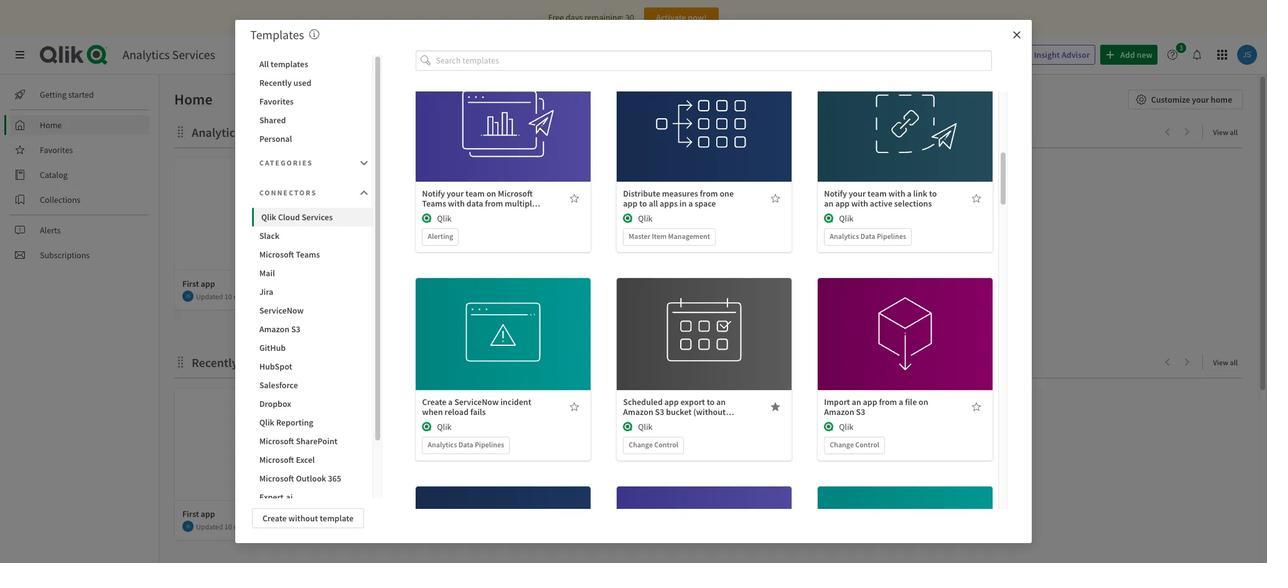 Task type: vqa. For each thing, say whether or not it's contained in the screenshot.
file
yes



Task type: describe. For each thing, give the bounding box(es) containing it.
30
[[625, 12, 634, 23]]

use for on
[[479, 106, 492, 117]]

qlik image for import an app from a file on amazon s3
[[824, 422, 834, 432]]

github button
[[252, 339, 373, 357]]

amazon s3 button
[[252, 320, 373, 339]]

1 updated from the top
[[196, 292, 223, 301]]

salesforce button
[[252, 376, 373, 395]]

scheduled
[[623, 396, 663, 407]]

a inside distribute measures from one app to all apps in a space
[[688, 198, 693, 209]]

with inside "notify your team on microsoft teams with data from multiple apps"
[[448, 198, 465, 209]]

change for import an app from a file on amazon s3
[[830, 440, 854, 449]]

amazon inside the import an app from a file on amazon s3
[[824, 406, 854, 417]]

templates
[[250, 27, 304, 42]]

templates are pre-built automations that help you automate common business workflows. get started by selecting one of the pre-built templates or choose the blank canvas to build an automation from scratch. tooltip
[[309, 27, 319, 42]]

add to favorites image for distribute measures from one app to all apps in a space
[[771, 193, 781, 203]]

use template button for incident
[[464, 310, 542, 330]]

use template button for on
[[464, 102, 542, 122]]

template for with
[[896, 106, 930, 117]]

add to favorites image for notify your team on microsoft teams with data from multiple apps
[[570, 193, 580, 203]]

use template for on
[[479, 106, 528, 117]]

qlik reporting
[[259, 417, 313, 428]]

qlik image for notify your team with a link to an app with active selections
[[824, 213, 834, 223]]

hubspot
[[259, 361, 292, 372]]

details for with
[[893, 134, 918, 145]]

days
[[566, 12, 583, 23]]

subscriptions
[[40, 250, 90, 261]]

microsoft sharepoint
[[259, 436, 338, 447]]

without
[[288, 513, 318, 524]]

data for team
[[861, 231, 875, 241]]

app inside the import an app from a file on amazon s3
[[863, 396, 877, 407]]

when
[[422, 406, 443, 417]]

pipelines for servicenow
[[475, 440, 504, 449]]

mail button
[[252, 264, 373, 283]]

from inside the import an app from a file on amazon s3
[[879, 396, 897, 407]]

recently inside recently used button
[[259, 77, 292, 88]]

microsoft teams button
[[252, 245, 373, 264]]

data
[[466, 198, 483, 209]]

create for create without template
[[262, 513, 287, 524]]

use template for with
[[881, 106, 930, 117]]

in
[[680, 198, 687, 209]]

recently inside home "main content"
[[192, 355, 238, 370]]

qlik for notify your team on microsoft teams with data from multiple apps
[[437, 213, 452, 224]]

activate now!
[[656, 12, 707, 23]]

365
[[328, 473, 341, 484]]

from inside distribute measures from one app to all apps in a space
[[700, 188, 718, 199]]

file
[[905, 396, 917, 407]]

recently used inside button
[[259, 77, 311, 88]]

teams inside "notify your team on microsoft teams with data from multiple apps"
[[422, 198, 446, 209]]

all for recently used
[[1230, 358, 1238, 367]]

catalog link
[[10, 165, 149, 185]]

microsoft excel
[[259, 454, 315, 466]]

personal button
[[252, 129, 373, 148]]

customize
[[1151, 94, 1190, 105]]

expert.ai button
[[252, 488, 373, 507]]

updated 10 minutes ago for first 'jacob simon' element from the bottom of the home "main content"
[[196, 522, 272, 531]]

qlik inside button
[[259, 417, 274, 428]]

insight
[[1034, 49, 1060, 60]]

home
[[1211, 94, 1232, 105]]

categories button
[[252, 151, 373, 176]]

selections
[[894, 198, 932, 209]]

qlik image for create a servicenow incident when reload fails
[[422, 422, 432, 432]]

catalog
[[40, 169, 68, 180]]

free days remaining: 30
[[548, 12, 634, 23]]

active
[[870, 198, 892, 209]]

an inside the import an app from a file on amazon s3
[[852, 396, 861, 407]]

hubspot button
[[252, 357, 373, 376]]

add to favorites image for create a servicenow incident when reload fails
[[570, 402, 580, 412]]

template for to
[[695, 315, 729, 326]]

microsoft teams
[[259, 249, 320, 260]]

a inside notify your team with a link to an app with active selections
[[907, 188, 912, 199]]

all for analytics to explore
[[1230, 128, 1238, 137]]

microsoft outlook 365
[[259, 473, 341, 484]]

0 vertical spatial services
[[172, 47, 215, 62]]

use for to
[[680, 315, 694, 326]]

control for amazon
[[855, 440, 879, 449]]

services inside button
[[302, 212, 333, 223]]

home inside home "main content"
[[174, 90, 213, 109]]

favorites button
[[252, 92, 373, 111]]

ask insight advisor button
[[998, 45, 1095, 65]]

use template for incident
[[479, 315, 528, 326]]

cloud
[[278, 212, 300, 223]]

navigation pane element
[[0, 80, 159, 270]]

move collection image for recently
[[174, 356, 187, 368]]

fails
[[470, 406, 486, 417]]

alerts link
[[10, 220, 149, 240]]

change for scheduled app export to an amazon s3 bucket (without data)
[[629, 440, 653, 449]]

use template for one
[[680, 106, 729, 117]]

dropbox
[[259, 398, 291, 410]]

outlook
[[296, 473, 326, 484]]

first for jacob simon "icon" for second 'jacob simon' element from the bottom of the home "main content"
[[182, 278, 199, 289]]

export
[[680, 396, 705, 407]]

details button for with
[[867, 129, 944, 149]]

advisor
[[1062, 49, 1090, 60]]

2 updated from the top
[[196, 522, 223, 531]]

distribute measures from one app to all apps in a space
[[623, 188, 734, 209]]

amazon inside scheduled app export to an amazon s3 bucket (without data)
[[623, 406, 653, 417]]

qlik reporting button
[[252, 413, 373, 432]]

templates
[[271, 59, 308, 70]]

from inside "notify your team on microsoft teams with data from multiple apps"
[[485, 198, 503, 209]]

measures
[[662, 188, 698, 199]]

personal element for to
[[255, 260, 274, 280]]

slack
[[259, 230, 279, 241]]

app inside notify your team with a link to an app with active selections
[[835, 198, 850, 209]]

add to favorites image
[[972, 402, 982, 412]]

analytics data pipelines for team
[[830, 231, 906, 241]]

scheduled app export to an amazon s3 bucket (without data)
[[623, 396, 726, 427]]

analytics services
[[123, 47, 215, 62]]

use template button for with
[[867, 102, 944, 122]]

ago for jacob simon "icon" for second 'jacob simon' element from the bottom of the home "main content"
[[260, 292, 272, 301]]

use for one
[[680, 106, 694, 117]]

first app for second 'jacob simon' element from the bottom of the home "main content"
[[182, 278, 215, 289]]

data for servicenow
[[458, 440, 473, 449]]

your for customize your home
[[1192, 94, 1209, 105]]

use for with
[[881, 106, 895, 117]]

add to favorites image for notify your team with a link to an app with active selections
[[972, 193, 982, 203]]

analytics to explore link
[[192, 124, 302, 140]]

analytics to explore
[[192, 124, 297, 140]]

slack button
[[252, 227, 373, 245]]

create a servicenow incident when reload fails
[[422, 396, 531, 417]]

jacob simon image for first 'jacob simon' element from the bottom of the home "main content"
[[182, 521, 194, 532]]

pipelines for team
[[877, 231, 906, 241]]

qlik for create a servicenow incident when reload fails
[[437, 421, 452, 432]]

microsoft excel button
[[252, 451, 373, 469]]

home link
[[10, 115, 149, 135]]

close sidebar menu image
[[15, 50, 25, 60]]

template for incident
[[494, 315, 528, 326]]

multiple
[[505, 198, 536, 209]]

create without template button
[[252, 508, 364, 528]]

searchbar element
[[773, 45, 991, 65]]

view all link for analytics to explore
[[1213, 124, 1243, 139]]

amazon inside amazon s3 button
[[259, 324, 289, 335]]

jira button
[[252, 283, 373, 301]]

team for on
[[466, 188, 485, 199]]

1 horizontal spatial with
[[851, 198, 868, 209]]

explore
[[257, 124, 297, 140]]

template inside button
[[320, 513, 354, 524]]

sharepoint
[[296, 436, 338, 447]]

notify for notify your team with a link to an app with active selections
[[824, 188, 847, 199]]

to inside notify your team with a link to an app with active selections
[[929, 188, 937, 199]]

shared
[[259, 115, 286, 126]]

favorites link
[[10, 140, 149, 160]]

import an app from a file on amazon s3
[[824, 396, 928, 417]]

one
[[720, 188, 734, 199]]

connectors button
[[252, 180, 373, 205]]

all inside distribute measures from one app to all apps in a space
[[649, 198, 658, 209]]

getting started
[[40, 89, 94, 100]]

app inside scheduled app export to an amazon s3 bucket (without data)
[[664, 396, 679, 407]]

your for notify your team with a link to an app with active selections
[[849, 188, 866, 199]]

now!
[[688, 12, 707, 23]]

qlik cloud services
[[261, 212, 333, 223]]

connectors
[[259, 188, 317, 197]]

microsoft sharepoint button
[[252, 432, 373, 451]]

dropbox button
[[252, 395, 373, 413]]

all templates
[[259, 59, 308, 70]]

alerting
[[428, 231, 453, 241]]

a inside the import an app from a file on amazon s3
[[899, 396, 903, 407]]

master
[[629, 231, 650, 241]]

space
[[695, 198, 716, 209]]

details for from
[[893, 342, 918, 353]]

item
[[652, 231, 667, 241]]

1 minutes from the top
[[233, 292, 259, 301]]

an inside notify your team with a link to an app with active selections
[[824, 198, 834, 209]]



Task type: locate. For each thing, give the bounding box(es) containing it.
customize your home button
[[1128, 90, 1243, 110]]

microsoft for microsoft teams
[[259, 249, 294, 260]]

an left active
[[824, 198, 834, 209]]

qlik down "scheduled"
[[638, 421, 653, 432]]

analytics inside home "main content"
[[192, 124, 240, 140]]

qlik image for distribute measures from one app to all apps in a space
[[623, 213, 633, 223]]

qlik image down import
[[824, 422, 834, 432]]

pipelines down active
[[877, 231, 906, 241]]

templates are pre-built automations that help you automate common business workflows. get started by selecting one of the pre-built templates or choose the blank canvas to build an automation from scratch. image
[[309, 29, 319, 39]]

microsoft for microsoft outlook 365
[[259, 473, 294, 484]]

0 vertical spatial view all link
[[1213, 124, 1243, 139]]

qlik image down "scheduled"
[[623, 422, 633, 432]]

1 first from the top
[[182, 278, 199, 289]]

favorites
[[259, 96, 294, 107], [40, 144, 73, 156]]

2 horizontal spatial s3
[[856, 406, 865, 417]]

create down expert.ai
[[262, 513, 287, 524]]

with left link
[[889, 188, 905, 199]]

import
[[824, 396, 850, 407]]

create without template
[[262, 513, 354, 524]]

view all
[[1213, 128, 1238, 137], [1213, 358, 1238, 367]]

1 view all from the top
[[1213, 128, 1238, 137]]

a
[[907, 188, 912, 199], [688, 198, 693, 209], [448, 396, 453, 407], [899, 396, 903, 407]]

use template button for one
[[665, 102, 743, 122]]

1 notify from the left
[[422, 188, 445, 199]]

0 vertical spatial move collection image
[[174, 125, 187, 138]]

0 vertical spatial used
[[293, 77, 311, 88]]

analytics services element
[[123, 47, 215, 62]]

first for jacob simon "icon" for first 'jacob simon' element from the bottom of the home "main content"
[[182, 508, 199, 520]]

control down the import an app from a file on amazon s3
[[855, 440, 879, 449]]

qlik inside button
[[261, 212, 276, 223]]

microsoft left excel
[[259, 454, 294, 466]]

teams up alerting
[[422, 198, 446, 209]]

used
[[293, 77, 311, 88], [240, 355, 266, 370]]

qlik down when
[[437, 421, 452, 432]]

updated
[[196, 292, 223, 301], [196, 522, 223, 531]]

your inside "notify your team on microsoft teams with data from multiple apps"
[[447, 188, 464, 199]]

view all for recently used
[[1213, 358, 1238, 367]]

1 updated 10 minutes ago from the top
[[196, 292, 272, 301]]

change control for amazon
[[830, 440, 879, 449]]

control down scheduled app export to an amazon s3 bucket (without data)
[[654, 440, 678, 449]]

1 10 from the top
[[225, 292, 232, 301]]

amazon s3
[[259, 324, 300, 335]]

move collection image
[[174, 125, 187, 138], [174, 356, 187, 368]]

servicenow left the incident
[[454, 396, 499, 407]]

qlik up slack
[[261, 212, 276, 223]]

1 vertical spatial updated
[[196, 522, 223, 531]]

0 vertical spatial analytics data pipelines
[[830, 231, 906, 241]]

1 vertical spatial 10
[[225, 522, 232, 531]]

details for on
[[491, 134, 516, 145]]

create for create a servicenow incident when reload fails
[[422, 396, 446, 407]]

1 control from the left
[[654, 440, 678, 449]]

alerts
[[40, 225, 61, 236]]

change control down data)
[[629, 440, 678, 449]]

qlik for scheduled app export to an amazon s3 bucket (without data)
[[638, 421, 653, 432]]

1 horizontal spatial control
[[855, 440, 879, 449]]

1 horizontal spatial servicenow
[[454, 396, 499, 407]]

your inside notify your team with a link to an app with active selections
[[849, 188, 866, 199]]

a inside the create a servicenow incident when reload fails
[[448, 396, 453, 407]]

s3
[[291, 324, 300, 335], [655, 406, 664, 417], [856, 406, 865, 417]]

reporting
[[276, 417, 313, 428]]

updated 10 minutes ago down expert.ai
[[196, 522, 272, 531]]

1 horizontal spatial team
[[868, 188, 887, 199]]

used inside home "main content"
[[240, 355, 266, 370]]

details for to
[[692, 342, 717, 353]]

template for from
[[896, 315, 930, 326]]

qlik cloud services button
[[252, 208, 373, 227]]

your inside button
[[1192, 94, 1209, 105]]

details button for on
[[464, 129, 542, 149]]

s3 inside the import an app from a file on amazon s3
[[856, 406, 865, 417]]

your for notify your team on microsoft teams with data from multiple apps
[[447, 188, 464, 199]]

0 vertical spatial favorites
[[259, 96, 294, 107]]

notify
[[422, 188, 445, 199], [824, 188, 847, 199]]

1 horizontal spatial analytics data pipelines
[[830, 231, 906, 241]]

home inside home link
[[40, 119, 62, 131]]

0 vertical spatial recently used
[[259, 77, 311, 88]]

2 view all from the top
[[1213, 358, 1238, 367]]

0 vertical spatial servicenow
[[259, 305, 304, 316]]

link
[[913, 188, 927, 199]]

servicenow inside button
[[259, 305, 304, 316]]

used inside button
[[293, 77, 311, 88]]

1 vertical spatial home
[[40, 119, 62, 131]]

0 vertical spatial minutes
[[233, 292, 259, 301]]

2 first app from the top
[[182, 508, 215, 520]]

2 horizontal spatial an
[[852, 396, 861, 407]]

notify your team with a link to an app with active selections
[[824, 188, 937, 209]]

0 vertical spatial first
[[182, 278, 199, 289]]

minutes left jira
[[233, 292, 259, 301]]

ago
[[260, 292, 272, 301], [260, 522, 272, 531]]

ago down expert.ai
[[260, 522, 272, 531]]

to right export on the bottom of page
[[707, 396, 715, 407]]

2 jacob simon element from the top
[[182, 521, 194, 532]]

1 team from the left
[[466, 188, 485, 199]]

management
[[668, 231, 710, 241]]

updated 10 minutes ago down mail
[[196, 292, 272, 301]]

getting started link
[[10, 85, 149, 105]]

move collection image for analytics
[[174, 125, 187, 138]]

1 horizontal spatial qlik image
[[623, 422, 633, 432]]

microsoft outlook 365 button
[[252, 469, 373, 488]]

1 vertical spatial pipelines
[[475, 440, 504, 449]]

0 horizontal spatial create
[[262, 513, 287, 524]]

qlik up alerting
[[437, 213, 452, 224]]

0 horizontal spatial qlik image
[[422, 213, 432, 223]]

shared button
[[252, 111, 373, 129]]

qlik for import an app from a file on amazon s3
[[839, 421, 854, 432]]

microsoft up expert.ai
[[259, 473, 294, 484]]

team for with
[[868, 188, 887, 199]]

2 personal element from the top
[[255, 490, 274, 510]]

1 horizontal spatial favorites
[[259, 96, 294, 107]]

template
[[494, 106, 528, 117], [695, 106, 729, 117], [896, 106, 930, 117], [494, 315, 528, 326], [695, 315, 729, 326], [896, 315, 930, 326], [320, 513, 354, 524]]

1 vertical spatial analytics data pipelines
[[428, 440, 504, 449]]

0 vertical spatial view
[[1213, 128, 1228, 137]]

mail
[[259, 268, 275, 279]]

1 vertical spatial view
[[1213, 358, 1228, 367]]

1 vertical spatial on
[[919, 396, 928, 407]]

1 vertical spatial ago
[[260, 522, 272, 531]]

Search text field
[[793, 45, 991, 65]]

0 vertical spatial pipelines
[[877, 231, 906, 241]]

favorites inside button
[[259, 96, 294, 107]]

view all for analytics to explore
[[1213, 128, 1238, 137]]

a right when
[[448, 396, 453, 407]]

0 horizontal spatial with
[[448, 198, 465, 209]]

s3 inside scheduled app export to an amazon s3 bucket (without data)
[[655, 406, 664, 417]]

with left active
[[851, 198, 868, 209]]

on right data
[[486, 188, 496, 199]]

0 horizontal spatial amazon
[[259, 324, 289, 335]]

0 horizontal spatial used
[[240, 355, 266, 370]]

2 10 from the top
[[225, 522, 232, 531]]

create left fails
[[422, 396, 446, 407]]

2 horizontal spatial your
[[1192, 94, 1209, 105]]

add to favorites image right one
[[771, 193, 781, 203]]

qlik image
[[422, 213, 432, 223], [623, 422, 633, 432]]

1 view all link from the top
[[1213, 124, 1243, 139]]

microsoft for microsoft sharepoint
[[259, 436, 294, 447]]

0 horizontal spatial servicenow
[[259, 305, 304, 316]]

details button for to
[[665, 338, 743, 358]]

team inside notify your team with a link to an app with active selections
[[868, 188, 887, 199]]

apps up alerting
[[422, 208, 440, 219]]

0 vertical spatial jacob simon element
[[182, 291, 194, 302]]

notify your team on microsoft teams with data from multiple apps
[[422, 188, 536, 219]]

details button for from
[[867, 338, 944, 358]]

personal element
[[255, 260, 274, 280], [255, 490, 274, 510]]

1 vertical spatial first app
[[182, 508, 215, 520]]

1 vertical spatial services
[[302, 212, 333, 223]]

use template button for to
[[665, 310, 743, 330]]

0 vertical spatial all
[[1230, 128, 1238, 137]]

data down active
[[861, 231, 875, 241]]

started
[[68, 89, 94, 100]]

1 vertical spatial recently
[[192, 355, 238, 370]]

favorites up shared
[[259, 96, 294, 107]]

personal element for used
[[255, 490, 274, 510]]

to inside home "main content"
[[243, 124, 254, 140]]

notify inside "notify your team on microsoft teams with data from multiple apps"
[[422, 188, 445, 199]]

1 vertical spatial all
[[649, 198, 658, 209]]

from right data
[[485, 198, 503, 209]]

notify left data
[[422, 188, 445, 199]]

1 horizontal spatial services
[[302, 212, 333, 223]]

change control for bucket
[[629, 440, 678, 449]]

apps inside "notify your team on microsoft teams with data from multiple apps"
[[422, 208, 440, 219]]

0 vertical spatial first app
[[182, 278, 215, 289]]

data
[[861, 231, 875, 241], [458, 440, 473, 449]]

customize your home
[[1151, 94, 1232, 105]]

minutes left without
[[233, 522, 259, 531]]

your left home
[[1192, 94, 1209, 105]]

add to favorites image
[[570, 193, 580, 203], [771, 193, 781, 203], [972, 193, 982, 203], [570, 402, 580, 412]]

2 view all link from the top
[[1213, 354, 1243, 370]]

activate now! link
[[644, 7, 719, 27]]

s3 down 'servicenow' button
[[291, 324, 300, 335]]

details button for incident
[[464, 338, 542, 358]]

2 ago from the top
[[260, 522, 272, 531]]

s3 left bucket
[[655, 406, 664, 417]]

details for one
[[692, 134, 717, 145]]

1 horizontal spatial change
[[830, 440, 854, 449]]

2 notify from the left
[[824, 188, 847, 199]]

2 minutes from the top
[[233, 522, 259, 531]]

use template button for from
[[867, 310, 944, 330]]

qlik image for notify your team on microsoft teams with data from multiple apps
[[422, 213, 432, 223]]

notify for notify your team on microsoft teams with data from multiple apps
[[422, 188, 445, 199]]

master item management
[[629, 231, 710, 241]]

bucket
[[666, 406, 692, 417]]

recently used down github
[[192, 355, 266, 370]]

1 vertical spatial view all
[[1213, 358, 1238, 367]]

analytics data pipelines for servicenow
[[428, 440, 504, 449]]

services
[[172, 47, 215, 62], [302, 212, 333, 223]]

0 horizontal spatial from
[[485, 198, 503, 209]]

Search templates text field
[[436, 50, 992, 71]]

1 vertical spatial create
[[262, 513, 287, 524]]

0 horizontal spatial your
[[447, 188, 464, 199]]

a left file
[[899, 396, 903, 407]]

template for on
[[494, 106, 528, 117]]

subscriptions link
[[10, 245, 149, 265]]

github
[[259, 342, 286, 353]]

use template
[[479, 106, 528, 117], [680, 106, 729, 117], [881, 106, 930, 117], [479, 315, 528, 326], [680, 315, 729, 326], [881, 315, 930, 326]]

0 horizontal spatial change
[[629, 440, 653, 449]]

1 vertical spatial move collection image
[[174, 356, 187, 368]]

add to favorites image right link
[[972, 193, 982, 203]]

template for one
[[695, 106, 729, 117]]

home down analytics services
[[174, 90, 213, 109]]

servicenow button
[[252, 301, 373, 320]]

amazon
[[259, 324, 289, 335], [623, 406, 653, 417], [824, 406, 854, 417]]

1 horizontal spatial used
[[293, 77, 311, 88]]

1 vertical spatial updated 10 minutes ago
[[196, 522, 272, 531]]

pipelines down fails
[[475, 440, 504, 449]]

with
[[889, 188, 905, 199], [448, 198, 465, 209], [851, 198, 868, 209]]

1 vertical spatial favorites
[[40, 144, 73, 156]]

favorites inside 'navigation pane' element
[[40, 144, 73, 156]]

change down import
[[830, 440, 854, 449]]

2 control from the left
[[855, 440, 879, 449]]

all templates button
[[252, 55, 373, 73]]

0 horizontal spatial pipelines
[[475, 440, 504, 449]]

salesforce
[[259, 380, 298, 391]]

qlik image up the "master" at the top of page
[[623, 213, 633, 223]]

0 vertical spatial on
[[486, 188, 496, 199]]

1 vertical spatial data
[[458, 440, 473, 449]]

0 horizontal spatial notify
[[422, 188, 445, 199]]

reload
[[445, 406, 469, 417]]

2 team from the left
[[868, 188, 887, 199]]

view for analytics to explore
[[1213, 128, 1228, 137]]

data down "reload"
[[458, 440, 473, 449]]

1 vertical spatial recently used
[[192, 355, 266, 370]]

2 view from the top
[[1213, 358, 1228, 367]]

an right import
[[852, 396, 861, 407]]

0 horizontal spatial on
[[486, 188, 496, 199]]

jacob simon element
[[182, 291, 194, 302], [182, 521, 194, 532]]

1 horizontal spatial on
[[919, 396, 928, 407]]

1 change from the left
[[629, 440, 653, 449]]

1 horizontal spatial an
[[824, 198, 834, 209]]

recently used
[[259, 77, 311, 88], [192, 355, 266, 370]]

qlik image
[[623, 213, 633, 223], [824, 213, 834, 223], [422, 422, 432, 432], [824, 422, 834, 432]]

0 horizontal spatial change control
[[629, 440, 678, 449]]

an inside scheduled app export to an amazon s3 bucket (without data)
[[716, 396, 726, 407]]

to up the "master" at the top of page
[[639, 198, 647, 209]]

free
[[548, 12, 564, 23]]

0 horizontal spatial analytics data pipelines
[[428, 440, 504, 449]]

from left one
[[700, 188, 718, 199]]

2 first from the top
[[182, 508, 199, 520]]

qlik image down when
[[422, 422, 432, 432]]

1 vertical spatial first
[[182, 508, 199, 520]]

to inside scheduled app export to an amazon s3 bucket (without data)
[[707, 396, 715, 407]]

personal element up jira
[[255, 260, 274, 280]]

1 horizontal spatial pipelines
[[877, 231, 906, 241]]

excel
[[296, 454, 315, 466]]

teams down slack button
[[296, 249, 320, 260]]

ask
[[1019, 49, 1032, 60]]

0 horizontal spatial s3
[[291, 324, 300, 335]]

0 horizontal spatial team
[[466, 188, 485, 199]]

0 vertical spatial ago
[[260, 292, 272, 301]]

1 view from the top
[[1213, 128, 1228, 137]]

s3 inside button
[[291, 324, 300, 335]]

recently used button
[[252, 73, 373, 92]]

0 vertical spatial personal element
[[255, 260, 274, 280]]

1 vertical spatial personal element
[[255, 490, 274, 510]]

1 horizontal spatial create
[[422, 396, 446, 407]]

0 vertical spatial jacob simon image
[[182, 291, 194, 302]]

qlik down dropbox
[[259, 417, 274, 428]]

data)
[[623, 416, 643, 427]]

incident
[[500, 396, 531, 407]]

1 horizontal spatial amazon
[[623, 406, 653, 417]]

0 vertical spatial 10
[[225, 292, 232, 301]]

qlik down import
[[839, 421, 854, 432]]

getting
[[40, 89, 66, 100]]

2 change control from the left
[[830, 440, 879, 449]]

1 horizontal spatial home
[[174, 90, 213, 109]]

0 vertical spatial view all
[[1213, 128, 1238, 137]]

1 horizontal spatial your
[[849, 188, 866, 199]]

change down data)
[[629, 440, 653, 449]]

qlik for distribute measures from one app to all apps in a space
[[638, 213, 653, 224]]

analytics data pipelines down active
[[830, 231, 906, 241]]

ago down mail
[[260, 292, 272, 301]]

1 first app from the top
[[182, 278, 215, 289]]

1 jacob simon image from the top
[[182, 291, 194, 302]]

from left file
[[879, 396, 897, 407]]

jacob simon image for second 'jacob simon' element from the bottom of the home "main content"
[[182, 291, 194, 302]]

updated 10 minutes ago for second 'jacob simon' element from the bottom of the home "main content"
[[196, 292, 272, 301]]

add to favorites image right the multiple
[[570, 193, 580, 203]]

teams inside the microsoft teams button
[[296, 249, 320, 260]]

to inside distribute measures from one app to all apps in a space
[[639, 198, 647, 209]]

ago for jacob simon "icon" for first 'jacob simon' element from the bottom of the home "main content"
[[260, 522, 272, 531]]

qlik for notify your team with a link to an app with active selections
[[839, 213, 854, 224]]

0 horizontal spatial an
[[716, 396, 726, 407]]

to
[[243, 124, 254, 140], [929, 188, 937, 199], [639, 198, 647, 209], [707, 396, 715, 407]]

notify left active
[[824, 188, 847, 199]]

with left data
[[448, 198, 465, 209]]

minutes
[[233, 292, 259, 301], [233, 522, 259, 531]]

1 vertical spatial jacob simon image
[[182, 521, 194, 532]]

0 vertical spatial recently
[[259, 77, 292, 88]]

personal
[[259, 133, 292, 144]]

to left shared
[[243, 124, 254, 140]]

team
[[466, 188, 485, 199], [868, 188, 887, 199]]

qlik down notify your team with a link to an app with active selections
[[839, 213, 854, 224]]

1 horizontal spatial from
[[700, 188, 718, 199]]

home down getting
[[40, 119, 62, 131]]

first
[[182, 278, 199, 289], [182, 508, 199, 520]]

recently used inside home "main content"
[[192, 355, 266, 370]]

to right link
[[929, 188, 937, 199]]

details button for one
[[665, 129, 743, 149]]

remove from favorites image
[[771, 402, 781, 412]]

s3 right import
[[856, 406, 865, 417]]

home main content
[[154, 75, 1267, 563]]

change control down the import an app from a file on amazon s3
[[830, 440, 879, 449]]

favorites up catalog
[[40, 144, 73, 156]]

qlik image up alerting
[[422, 213, 432, 223]]

2 change from the left
[[830, 440, 854, 449]]

your left data
[[447, 188, 464, 199]]

used down github
[[240, 355, 266, 370]]

2 horizontal spatial amazon
[[824, 406, 854, 417]]

jira
[[259, 286, 273, 297]]

0 vertical spatial create
[[422, 396, 446, 407]]

create
[[422, 396, 446, 407], [262, 513, 287, 524]]

recently left hubspot
[[192, 355, 238, 370]]

1 horizontal spatial apps
[[660, 198, 678, 209]]

0 vertical spatial qlik image
[[422, 213, 432, 223]]

1 horizontal spatial recently
[[259, 77, 292, 88]]

2 updated 10 minutes ago from the top
[[196, 522, 272, 531]]

0 horizontal spatial apps
[[422, 208, 440, 219]]

app inside distribute measures from one app to all apps in a space
[[623, 198, 638, 209]]

2 move collection image from the top
[[174, 356, 187, 368]]

view for recently used
[[1213, 358, 1228, 367]]

servicenow up 'amazon s3'
[[259, 305, 304, 316]]

2 jacob simon image from the top
[[182, 521, 194, 532]]

1 vertical spatial qlik image
[[623, 422, 633, 432]]

(without
[[693, 406, 726, 417]]

microsoft down slack
[[259, 249, 294, 260]]

use template for to
[[680, 315, 729, 326]]

analytics data pipelines down "reload"
[[428, 440, 504, 449]]

0 horizontal spatial recently
[[192, 355, 238, 370]]

on inside the import an app from a file on amazon s3
[[919, 396, 928, 407]]

create inside create without template button
[[262, 513, 287, 524]]

1 jacob simon element from the top
[[182, 291, 194, 302]]

your left active
[[849, 188, 866, 199]]

1 personal element from the top
[[255, 260, 274, 280]]

details for incident
[[491, 342, 516, 353]]

use for incident
[[479, 315, 492, 326]]

recently used down all templates
[[259, 77, 311, 88]]

0 horizontal spatial favorites
[[40, 144, 73, 156]]

servicenow inside the create a servicenow incident when reload fails
[[454, 396, 499, 407]]

analytics
[[123, 47, 170, 62], [192, 124, 240, 140], [830, 231, 859, 241], [428, 440, 457, 449]]

apps left in
[[660, 198, 678, 209]]

on inside "notify your team on microsoft teams with data from multiple apps"
[[486, 188, 496, 199]]

view all link for recently used
[[1213, 354, 1243, 370]]

1 vertical spatial teams
[[296, 249, 320, 260]]

team left 'selections'
[[868, 188, 887, 199]]

used up the favorites button on the left top of the page
[[293, 77, 311, 88]]

apps
[[660, 198, 678, 209], [422, 208, 440, 219]]

a right in
[[688, 198, 693, 209]]

jacob simon image
[[182, 291, 194, 302], [182, 521, 194, 532]]

qlik image for scheduled app export to an amazon s3 bucket (without data)
[[623, 422, 633, 432]]

0 vertical spatial updated
[[196, 292, 223, 301]]

personal element down microsoft outlook 365
[[255, 490, 274, 510]]

notify inside notify your team with a link to an app with active selections
[[824, 188, 847, 199]]

1 horizontal spatial notify
[[824, 188, 847, 199]]

1 move collection image from the top
[[174, 125, 187, 138]]

1 change control from the left
[[629, 440, 678, 449]]

microsoft right data
[[498, 188, 533, 199]]

microsoft for microsoft excel
[[259, 454, 294, 466]]

0 vertical spatial updated 10 minutes ago
[[196, 292, 272, 301]]

2 horizontal spatial from
[[879, 396, 897, 407]]

add to favorites image right the incident
[[570, 402, 580, 412]]

use for from
[[881, 315, 895, 326]]

use template for from
[[881, 315, 930, 326]]

microsoft down qlik reporting
[[259, 436, 294, 447]]

recently used link
[[192, 355, 271, 370]]

recently down all templates
[[259, 77, 292, 88]]

2 horizontal spatial with
[[889, 188, 905, 199]]

view
[[1213, 128, 1228, 137], [1213, 358, 1228, 367]]

microsoft inside "notify your team on microsoft teams with data from multiple apps"
[[498, 188, 533, 199]]

qlik up the "master" at the top of page
[[638, 213, 653, 224]]

1 horizontal spatial change control
[[830, 440, 879, 449]]

an right export on the bottom of page
[[716, 396, 726, 407]]

close image
[[1012, 30, 1022, 40]]

0 horizontal spatial teams
[[296, 249, 320, 260]]

distribute
[[623, 188, 660, 199]]

1 ago from the top
[[260, 292, 272, 301]]

first app for first 'jacob simon' element from the bottom of the home "main content"
[[182, 508, 215, 520]]

updated 10 minutes ago
[[196, 292, 272, 301], [196, 522, 272, 531]]

apps inside distribute measures from one app to all apps in a space
[[660, 198, 678, 209]]

create inside the create a servicenow incident when reload fails
[[422, 396, 446, 407]]

team inside "notify your team on microsoft teams with data from multiple apps"
[[466, 188, 485, 199]]

team left the multiple
[[466, 188, 485, 199]]

a left link
[[907, 188, 912, 199]]

qlik image down notify your team with a link to an app with active selections
[[824, 213, 834, 223]]

0 horizontal spatial data
[[458, 440, 473, 449]]

1 vertical spatial minutes
[[233, 522, 259, 531]]

on right file
[[919, 396, 928, 407]]

control for bucket
[[654, 440, 678, 449]]



